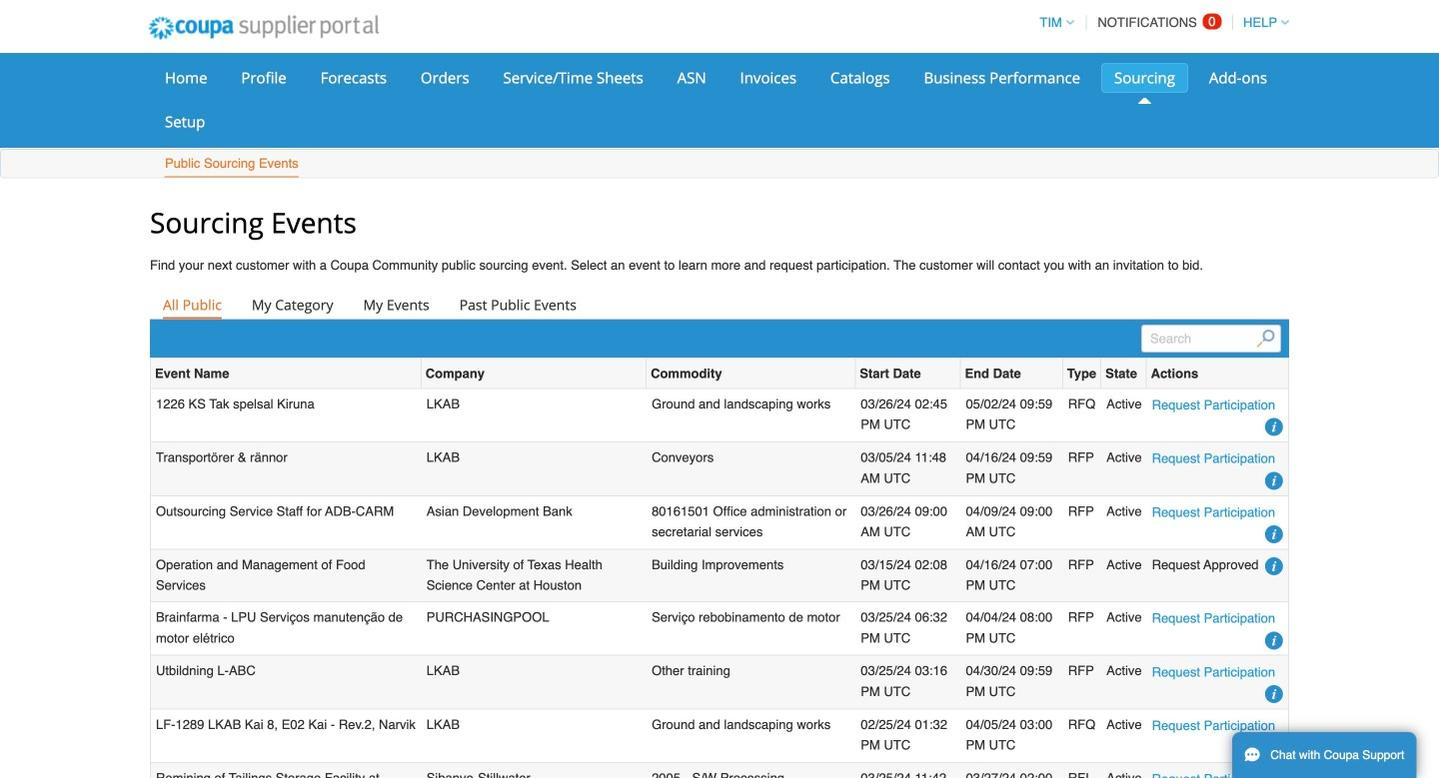Task type: locate. For each thing, give the bounding box(es) containing it.
coupa supplier portal image
[[135, 3, 393, 53]]

tab list
[[150, 291, 1290, 319]]

search image
[[1257, 330, 1275, 348]]

navigation
[[1031, 3, 1290, 42]]

Search text field
[[1142, 325, 1282, 353]]



